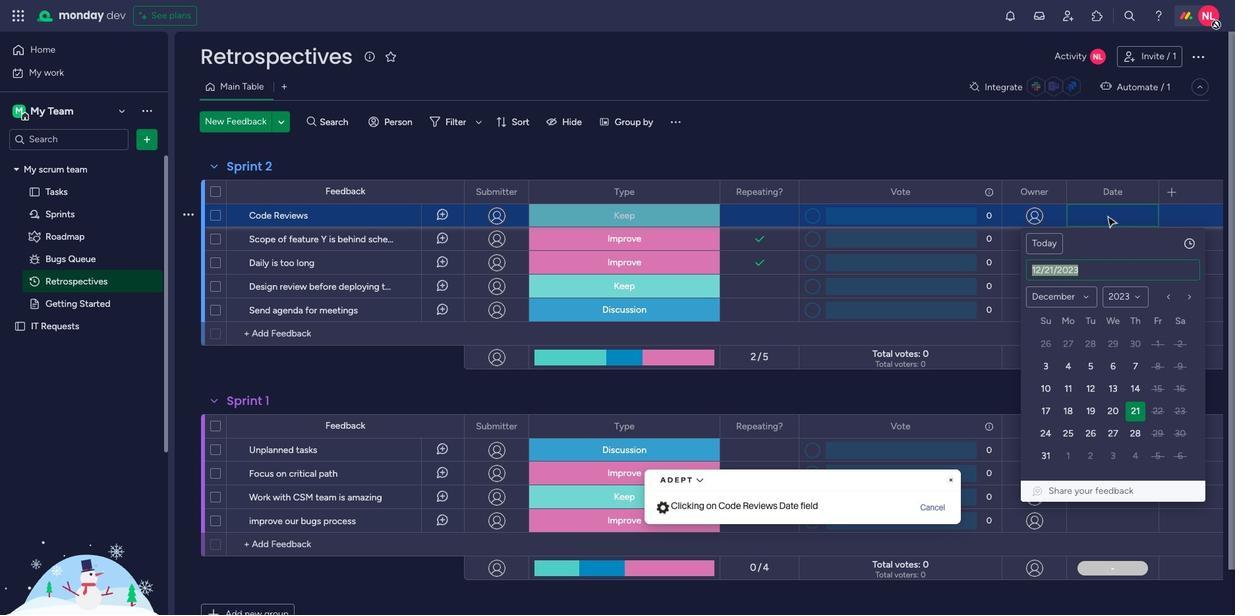 Task type: vqa. For each thing, say whether or not it's contained in the screenshot.
V2 SEARCH icon on the left top
yes



Task type: locate. For each thing, give the bounding box(es) containing it.
december image
[[1082, 292, 1092, 303]]

add to favorites image
[[384, 50, 398, 63]]

next image
[[1185, 292, 1196, 303]]

None field
[[197, 43, 356, 71], [224, 158, 276, 175], [473, 185, 521, 199], [611, 185, 638, 199], [733, 185, 787, 199], [888, 185, 914, 199], [1018, 185, 1052, 199], [1100, 185, 1127, 199], [224, 393, 273, 410], [473, 420, 521, 434], [611, 420, 638, 434], [733, 420, 787, 434], [888, 420, 914, 434], [1018, 420, 1052, 434], [1100, 420, 1127, 434], [197, 43, 356, 71], [224, 158, 276, 175], [473, 185, 521, 199], [611, 185, 638, 199], [733, 185, 787, 199], [888, 185, 914, 199], [1018, 185, 1052, 199], [1100, 185, 1127, 199], [224, 393, 273, 410], [473, 420, 521, 434], [611, 420, 638, 434], [733, 420, 787, 434], [888, 420, 914, 434], [1018, 420, 1052, 434], [1100, 420, 1127, 434]]

v2 search image
[[307, 115, 317, 129]]

arrow down image
[[471, 114, 487, 130]]

1 vertical spatial + add feedback text field
[[233, 537, 458, 553]]

options image
[[140, 133, 154, 146], [984, 181, 993, 203], [183, 247, 194, 279], [781, 416, 790, 438], [183, 434, 194, 466], [183, 506, 194, 537]]

public board image
[[28, 186, 41, 198]]

column information image
[[985, 187, 995, 198]]

show board description image
[[362, 50, 378, 63]]

sunday element
[[1035, 314, 1058, 334]]

options image
[[1191, 49, 1207, 65], [510, 181, 520, 203], [781, 181, 790, 203], [1049, 181, 1058, 203], [183, 199, 194, 231], [183, 223, 194, 255], [183, 271, 194, 302], [183, 294, 194, 326], [510, 416, 520, 438], [702, 416, 711, 438], [984, 416, 993, 438], [183, 458, 194, 490], [183, 482, 194, 513]]

my work image
[[12, 67, 24, 79]]

1 vertical spatial public board image
[[14, 320, 26, 333]]

list box
[[0, 156, 168, 516]]

help image
[[1153, 9, 1166, 22]]

public board image
[[28, 298, 41, 310], [14, 320, 26, 333]]

invite members image
[[1062, 9, 1076, 22]]

option
[[0, 158, 168, 160]]

grid
[[1035, 314, 1192, 468]]

Search in workspace field
[[28, 132, 110, 147]]

+ Add Feedback text field
[[233, 326, 458, 342], [233, 537, 458, 553]]

2 + add feedback text field from the top
[[233, 537, 458, 553]]

0 vertical spatial public board image
[[28, 298, 41, 310]]

inbox image
[[1033, 9, 1047, 22]]

menu image
[[670, 115, 683, 129]]

apps image
[[1091, 9, 1105, 22]]

noah lott image
[[1199, 5, 1220, 26]]

1 horizontal spatial public board image
[[28, 298, 41, 310]]

board activity image
[[1091, 49, 1107, 65]]

workspace options image
[[140, 104, 154, 118]]

workspace selection element
[[13, 103, 76, 120]]

0 vertical spatial + add feedback text field
[[233, 326, 458, 342]]

add time image
[[1184, 237, 1197, 251]]

Search field
[[317, 113, 356, 131]]

row group
[[1035, 334, 1192, 468]]

see plans image
[[139, 8, 151, 24]]

angle down image
[[278, 117, 285, 127]]

select product image
[[12, 9, 25, 22]]

add view image
[[282, 82, 287, 92]]



Task type: describe. For each thing, give the bounding box(es) containing it.
2023 image
[[1133, 292, 1144, 303]]

wednesday element
[[1103, 314, 1125, 334]]

previous image
[[1164, 292, 1175, 303]]

autopilot image
[[1101, 78, 1112, 95]]

saturday element
[[1170, 314, 1192, 334]]

monday element
[[1058, 314, 1080, 334]]

dapulse integrations image
[[970, 82, 980, 92]]

collapse board header image
[[1196, 82, 1206, 92]]

column information image
[[985, 422, 995, 432]]

notifications image
[[1004, 9, 1018, 22]]

tuesday element
[[1080, 314, 1103, 334]]

friday element
[[1148, 314, 1170, 334]]

0 horizontal spatial public board image
[[14, 320, 26, 333]]

lottie animation element
[[0, 483, 168, 616]]

1 + add feedback text field from the top
[[233, 326, 458, 342]]

lottie animation image
[[0, 483, 168, 616]]

search everything image
[[1124, 9, 1137, 22]]

workspace image
[[13, 104, 26, 118]]

thursday element
[[1125, 314, 1148, 334]]

caret down image
[[14, 165, 19, 174]]

home image
[[12, 44, 25, 57]]

Date field
[[1028, 261, 1200, 280]]



